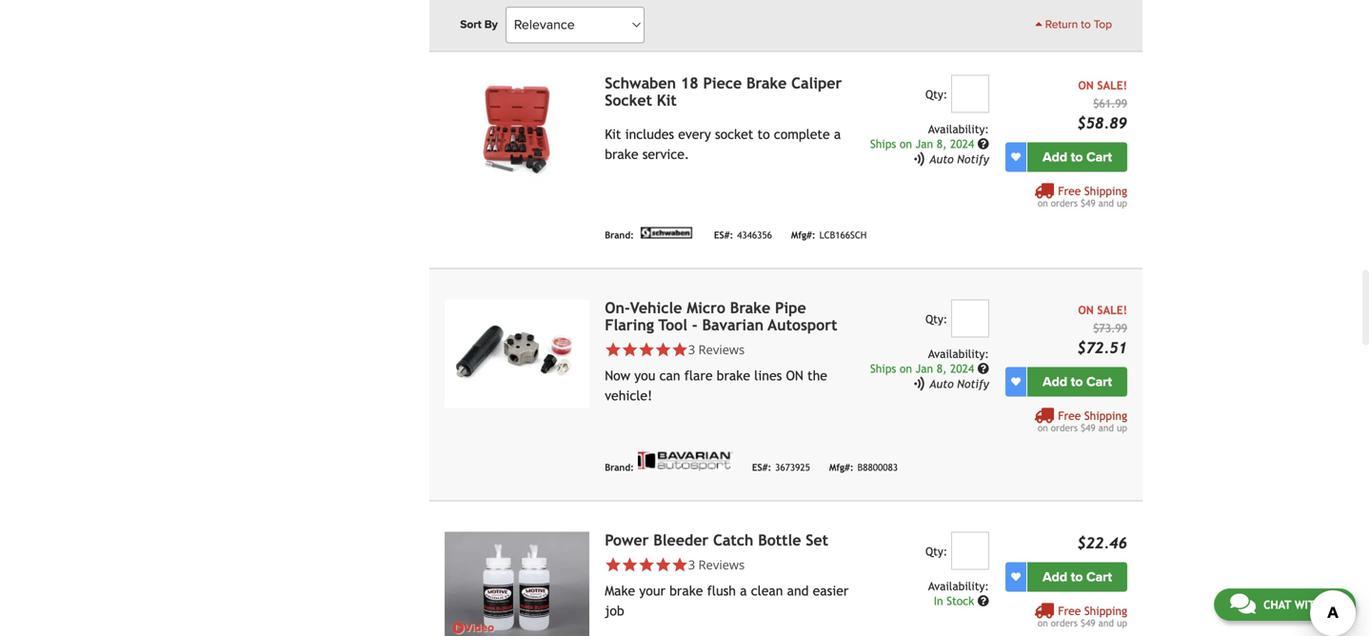 Task type: vqa. For each thing, say whether or not it's contained in the screenshot.
bottom UP
yes



Task type: describe. For each thing, give the bounding box(es) containing it.
chat
[[1264, 598, 1291, 611]]

es#: 3673925
[[752, 462, 810, 473]]

add to wish list image
[[1011, 152, 1021, 162]]

bavarian
[[702, 316, 764, 334]]

ships for on-vehicle micro brake pipe flaring tool - bavarian autosport
[[870, 362, 896, 375]]

bav auto tools - corporate logo image
[[638, 452, 733, 471]]

8, for schwaben 18 piece brake caliper socket kit
[[937, 137, 947, 150]]

and down $58.89
[[1099, 197, 1114, 208]]

on-
[[605, 299, 630, 316]]

availability: for on-vehicle micro brake pipe flaring tool - bavarian autosport
[[928, 347, 989, 360]]

$22.46
[[1077, 534, 1127, 552]]

flaring
[[605, 316, 654, 334]]

chat with us link
[[1214, 588, 1356, 621]]

on for $72.51
[[1078, 303, 1094, 316]]

return
[[1045, 18, 1078, 31]]

qty: for on-vehicle micro brake pipe flaring tool - bavarian autosport
[[926, 312, 948, 325]]

now
[[605, 368, 630, 383]]

auto for on-vehicle micro brake pipe flaring tool - bavarian autosport
[[930, 377, 954, 390]]

autosport
[[768, 316, 837, 334]]

now you can flare brake lines on the vehicle!
[[605, 368, 827, 403]]

jan for schwaben 18 piece brake caliper socket kit
[[916, 137, 933, 150]]

kit inside kit includes every socket to complete a brake service.
[[605, 126, 621, 142]]

1 schwaben - corporate logo image from the top
[[638, 2, 695, 14]]

flare
[[684, 368, 713, 383]]

set
[[806, 531, 828, 549]]

brand: for schwaben
[[605, 229, 634, 240]]

brake for piece
[[747, 74, 787, 92]]

4346356
[[737, 229, 772, 240]]

pipe
[[775, 299, 806, 316]]

es#4557 - motive1820 - power bleeder catch bottle set - make your brake flush a clean and easier job - motive - audi bmw volkswagen mercedes benz mini porsche image
[[445, 532, 590, 636]]

18
[[681, 74, 699, 92]]

es#: for kit
[[714, 229, 733, 240]]

star image up now
[[605, 341, 622, 358]]

lcb166sch
[[819, 229, 867, 240]]

1 reviews from the top
[[698, 341, 745, 358]]

free for $72.51
[[1058, 409, 1081, 422]]

brake inside kit includes every socket to complete a brake service.
[[605, 146, 638, 162]]

auto notify for on-vehicle micro brake pipe flaring tool - bavarian autosport
[[930, 377, 989, 390]]

power bleeder catch bottle set
[[605, 531, 828, 549]]

add to cart for $72.51
[[1043, 374, 1112, 390]]

job
[[605, 603, 624, 618]]

$73.99
[[1093, 321, 1127, 334]]

add for $72.51
[[1043, 374, 1067, 390]]

your
[[639, 583, 666, 598]]

8, for on-vehicle micro brake pipe flaring tool - bavarian autosport
[[937, 362, 947, 375]]

2 schwaben - corporate logo image from the top
[[638, 227, 695, 238]]

vehicle
[[630, 299, 682, 316]]

free for $58.89
[[1058, 184, 1081, 197]]

sale! for $58.89
[[1097, 78, 1127, 92]]

notify for on-vehicle micro brake pipe flaring tool - bavarian autosport
[[957, 377, 989, 390]]

make
[[605, 583, 635, 598]]

in
[[934, 594, 943, 607]]

comments image
[[1230, 592, 1256, 615]]

b8800083
[[858, 462, 898, 473]]

3 reviews for star image above make
[[688, 556, 745, 573]]

return to top link
[[1035, 16, 1112, 33]]

star image down bleeder
[[672, 556, 688, 573]]

mfg#: b8800083
[[829, 462, 898, 473]]

schwaben 18 piece brake caliper socket kit
[[605, 74, 842, 109]]

to inside kit includes every socket to complete a brake service.
[[758, 126, 770, 142]]

add to cart button for $72.51
[[1027, 367, 1127, 396]]

power bleeder catch bottle set link
[[605, 531, 828, 549]]

3 for star image over now
[[688, 341, 695, 358]]

shipping for $58.89
[[1084, 184, 1127, 197]]

every
[[678, 126, 711, 142]]

add to cart for $58.89
[[1043, 149, 1112, 165]]

es#: 4346356
[[714, 229, 772, 240]]

top
[[1094, 18, 1112, 31]]

up for $58.89
[[1117, 197, 1127, 208]]

power
[[605, 531, 649, 549]]

qty: for schwaben 18 piece brake caliper socket kit
[[926, 87, 948, 101]]

3 add from the top
[[1043, 569, 1067, 585]]

and down $22.46
[[1099, 617, 1114, 628]]

wifi image
[[914, 376, 925, 391]]

orders for $72.51
[[1051, 422, 1078, 433]]

2024 for on-vehicle micro brake pipe flaring tool - bavarian autosport
[[950, 362, 974, 375]]

easier
[[813, 583, 849, 598]]

with
[[1295, 598, 1323, 611]]

bleeder
[[654, 531, 709, 549]]

includes
[[625, 126, 674, 142]]

socket
[[715, 126, 754, 142]]

mfg#: lcb166sch
[[791, 229, 867, 240]]

es#: for tool
[[752, 462, 771, 473]]

2024 for schwaben 18 piece brake caliper socket kit
[[950, 137, 974, 150]]

jan for on-vehicle micro brake pipe flaring tool - bavarian autosport
[[916, 362, 933, 375]]

and down $72.51 at the bottom right of page
[[1099, 422, 1114, 433]]

1 brand: from the top
[[605, 5, 634, 16]]

kit includes every socket to complete a brake service.
[[605, 126, 841, 162]]

brand: for on-
[[605, 462, 634, 473]]

by
[[484, 18, 498, 31]]

bottle
[[758, 531, 801, 549]]

piece
[[703, 74, 742, 92]]



Task type: locate. For each thing, give the bounding box(es) containing it.
chat with us
[[1264, 598, 1340, 611]]

orders for $58.89
[[1051, 197, 1078, 208]]

shipping for $72.51
[[1084, 409, 1127, 422]]

make your brake flush a clean and easier job
[[605, 583, 849, 618]]

brake right piece
[[747, 74, 787, 92]]

0 vertical spatial auto notify
[[930, 152, 989, 165]]

1 vertical spatial shipping
[[1084, 409, 1127, 422]]

and
[[1099, 197, 1114, 208], [1099, 422, 1114, 433], [787, 583, 809, 598], [1099, 617, 1114, 628]]

2 vertical spatial qty:
[[926, 544, 948, 558]]

to right socket
[[758, 126, 770, 142]]

3 reviews down the bavarian
[[688, 341, 745, 358]]

sale!
[[1097, 78, 1127, 92], [1097, 303, 1127, 316]]

2 free shipping on orders $49 and up from the top
[[1038, 409, 1127, 433]]

sale! inside 'on sale! $61.99 $58.89'
[[1097, 78, 1127, 92]]

1 vertical spatial add to cart button
[[1027, 367, 1127, 396]]

3 cart from the top
[[1086, 569, 1112, 585]]

3 add to cart from the top
[[1043, 569, 1112, 585]]

1 8, from the top
[[937, 137, 947, 150]]

2 availability: from the top
[[928, 347, 989, 360]]

1 auto from the top
[[930, 152, 954, 165]]

2 qty: from the top
[[926, 312, 948, 325]]

ships on jan 8, 2024 for schwaben 18 piece brake caliper socket kit
[[870, 137, 978, 150]]

$49 down $72.51 at the bottom right of page
[[1081, 422, 1096, 433]]

1 vertical spatial ships
[[870, 362, 896, 375]]

$58.89
[[1077, 114, 1127, 132]]

0 vertical spatial reviews
[[698, 341, 745, 358]]

3 shipping from the top
[[1084, 604, 1127, 617]]

vehicle!
[[605, 388, 652, 403]]

star image
[[605, 341, 622, 358], [638, 341, 655, 358], [605, 556, 622, 573], [672, 556, 688, 573]]

2 auto from the top
[[930, 377, 954, 390]]

free shipping on orders $49 and up for $72.51
[[1038, 409, 1127, 433]]

1 3 from the top
[[688, 341, 695, 358]]

auto notify right wifi icon on the top right
[[930, 152, 989, 165]]

socket
[[605, 91, 652, 109]]

free shipping on orders $49 and up for $58.89
[[1038, 184, 1127, 208]]

jan up wifi image
[[916, 362, 933, 375]]

1 auto notify link from the top
[[912, 152, 989, 166]]

clean
[[751, 583, 783, 598]]

0 vertical spatial notify
[[957, 152, 989, 165]]

1 vertical spatial 8,
[[937, 362, 947, 375]]

1 vertical spatial $49
[[1081, 422, 1096, 433]]

1 vertical spatial qty:
[[926, 312, 948, 325]]

1 vertical spatial jan
[[916, 362, 933, 375]]

auto notify link for on-vehicle micro brake pipe flaring tool - bavarian autosport
[[912, 376, 989, 391]]

to for add to cart button associated with $58.89
[[1071, 149, 1083, 165]]

ships on jan 8, 2024
[[870, 137, 978, 150], [870, 362, 978, 375]]

on up $73.99
[[1078, 303, 1094, 316]]

up down $58.89
[[1117, 197, 1127, 208]]

0 vertical spatial brake
[[747, 74, 787, 92]]

2 3 reviews from the top
[[688, 556, 745, 573]]

3 for star image above make
[[688, 556, 695, 573]]

ships on jan 8, 2024 up wifi icon on the top right
[[870, 137, 978, 150]]

kit inside schwaben 18 piece brake caliper socket kit
[[657, 91, 677, 109]]

auto notify link for schwaben 18 piece brake caliper socket kit
[[912, 152, 989, 166]]

0 vertical spatial add to wish list image
[[1011, 377, 1021, 386]]

0 vertical spatial 8,
[[937, 137, 947, 150]]

0 vertical spatial qty:
[[926, 87, 948, 101]]

1 vertical spatial 2024
[[950, 362, 974, 375]]

on
[[900, 137, 912, 150], [1038, 197, 1048, 208], [900, 362, 912, 375], [1038, 422, 1048, 433], [1038, 617, 1048, 628]]

1 notify from the top
[[957, 152, 989, 165]]

add to cart button for $58.89
[[1027, 142, 1127, 172]]

es#3673925 - b8800083 - on-vehicle micro brake pipe flaring tool - bavarian autosport - now you can flare brake lines on the vehicle! - bav auto tools - audi bmw volkswagen mercedes benz mini porsche image
[[445, 299, 590, 408]]

1 vertical spatial 3
[[688, 556, 695, 573]]

1 vertical spatial up
[[1117, 422, 1127, 433]]

0 vertical spatial 2024
[[950, 137, 974, 150]]

auto notify link
[[912, 152, 989, 166], [912, 376, 989, 391]]

add for $58.89
[[1043, 149, 1067, 165]]

complete
[[774, 126, 830, 142]]

es#4346356 - lcb166sch - schwaben 18 piece brake caliper socket kit - kit includes every socket to complete a brake service. - schwaben - audi bmw volkswagen mercedes benz mini porsche image
[[445, 75, 590, 183]]

0 horizontal spatial a
[[740, 583, 747, 598]]

es#: left 4346356
[[714, 229, 733, 240]]

sale! inside on sale! $73.99 $72.51
[[1097, 303, 1127, 316]]

mfg#: left b8800083
[[829, 462, 854, 473]]

cart for $58.89
[[1086, 149, 1112, 165]]

up down $72.51 at the bottom right of page
[[1117, 422, 1127, 433]]

1 qty: from the top
[[926, 87, 948, 101]]

0 vertical spatial availability:
[[928, 122, 989, 135]]

0 vertical spatial mfg#:
[[791, 229, 816, 240]]

2 ships from the top
[[870, 362, 896, 375]]

1 vertical spatial cart
[[1086, 374, 1112, 390]]

service.
[[642, 146, 689, 162]]

2024
[[950, 137, 974, 150], [950, 362, 974, 375]]

0 vertical spatial add
[[1043, 149, 1067, 165]]

to for 3rd add to cart button from the top
[[1071, 569, 1083, 585]]

2 2024 from the top
[[950, 362, 974, 375]]

free shipping on orders $49 and up down $72.51 at the bottom right of page
[[1038, 409, 1127, 433]]

brake right your
[[670, 583, 703, 598]]

3 question circle image from the top
[[978, 595, 989, 606]]

1 vertical spatial auto notify link
[[912, 376, 989, 391]]

0 vertical spatial sale!
[[1097, 78, 1127, 92]]

a inside kit includes every socket to complete a brake service.
[[834, 126, 841, 142]]

brake inside now you can flare brake lines on the vehicle!
[[717, 368, 750, 383]]

brake inside make your brake flush a clean and easier job
[[670, 583, 703, 598]]

2 vertical spatial availability:
[[928, 579, 989, 593]]

jan up wifi icon on the top right
[[916, 137, 933, 150]]

to left top
[[1081, 18, 1091, 31]]

cart
[[1086, 149, 1112, 165], [1086, 374, 1112, 390], [1086, 569, 1112, 585]]

add to cart button down $58.89
[[1027, 142, 1127, 172]]

2 vertical spatial question circle image
[[978, 595, 989, 606]]

0 vertical spatial kit
[[657, 91, 677, 109]]

add to wish list image
[[1011, 377, 1021, 386], [1011, 572, 1021, 582]]

1 free shipping on orders $49 and up from the top
[[1038, 184, 1127, 208]]

0 vertical spatial ships on jan 8, 2024
[[870, 137, 978, 150]]

0 vertical spatial auto notify link
[[912, 152, 989, 166]]

auto right wifi image
[[930, 377, 954, 390]]

1 add to cart from the top
[[1043, 149, 1112, 165]]

2 orders from the top
[[1051, 422, 1078, 433]]

on inside now you can flare brake lines on the vehicle!
[[786, 368, 804, 383]]

1 vertical spatial mfg#:
[[829, 462, 854, 473]]

$61.99
[[1093, 96, 1127, 110]]

1 vertical spatial brand:
[[605, 229, 634, 240]]

2 vertical spatial add to cart button
[[1027, 562, 1127, 592]]

2 horizontal spatial brake
[[717, 368, 750, 383]]

on inside on sale! $73.99 $72.51
[[1078, 303, 1094, 316]]

2 add from the top
[[1043, 374, 1067, 390]]

caliper
[[791, 74, 842, 92]]

3 qty: from the top
[[926, 544, 948, 558]]

8,
[[937, 137, 947, 150], [937, 362, 947, 375]]

0 vertical spatial jan
[[916, 137, 933, 150]]

0 vertical spatial add to cart button
[[1027, 142, 1127, 172]]

0 vertical spatial a
[[834, 126, 841, 142]]

0 vertical spatial 3 reviews
[[688, 341, 745, 358]]

2 vertical spatial up
[[1117, 617, 1127, 628]]

$49 down $22.46
[[1081, 617, 1096, 628]]

1 add to wish list image from the top
[[1011, 377, 1021, 386]]

lines
[[754, 368, 782, 383]]

on sale! $73.99 $72.51
[[1077, 303, 1127, 356]]

1 vertical spatial auto notify
[[930, 377, 989, 390]]

1 vertical spatial orders
[[1051, 422, 1078, 433]]

free shipping on orders $49 and up
[[1038, 184, 1127, 208], [1038, 409, 1127, 433], [1038, 604, 1127, 628]]

sale! for $72.51
[[1097, 303, 1127, 316]]

2 vertical spatial shipping
[[1084, 604, 1127, 617]]

1 sale! from the top
[[1097, 78, 1127, 92]]

free down $58.89
[[1058, 184, 1081, 197]]

0 vertical spatial auto
[[930, 152, 954, 165]]

2 vertical spatial add
[[1043, 569, 1067, 585]]

1 vertical spatial ships on jan 8, 2024
[[870, 362, 978, 375]]

brake
[[605, 146, 638, 162], [717, 368, 750, 383], [670, 583, 703, 598]]

2 jan from the top
[[916, 362, 933, 375]]

$72.51
[[1077, 339, 1127, 356]]

1 vertical spatial add to wish list image
[[1011, 572, 1021, 582]]

2 cart from the top
[[1086, 374, 1112, 390]]

add to cart down $72.51 at the bottom right of page
[[1043, 374, 1112, 390]]

star image up the you
[[638, 341, 655, 358]]

reviews
[[698, 341, 745, 358], [698, 556, 745, 573]]

1 orders from the top
[[1051, 197, 1078, 208]]

to
[[1081, 18, 1091, 31], [758, 126, 770, 142], [1071, 149, 1083, 165], [1071, 374, 1083, 390], [1071, 569, 1083, 585]]

cart for $72.51
[[1086, 374, 1112, 390]]

and inside make your brake flush a clean and easier job
[[787, 583, 809, 598]]

free
[[1058, 184, 1081, 197], [1058, 409, 1081, 422], [1058, 604, 1081, 617]]

2 brand: from the top
[[605, 229, 634, 240]]

shipping down $22.46
[[1084, 604, 1127, 617]]

3 free from the top
[[1058, 604, 1081, 617]]

3 reviews
[[688, 341, 745, 358], [688, 556, 745, 573]]

can
[[659, 368, 680, 383]]

0 vertical spatial shipping
[[1084, 184, 1127, 197]]

$49 down $58.89
[[1081, 197, 1096, 208]]

notify
[[957, 152, 989, 165], [957, 377, 989, 390]]

up down $22.46
[[1117, 617, 1127, 628]]

ships on jan 8, 2024 up wifi image
[[870, 362, 978, 375]]

flush
[[707, 583, 736, 598]]

0 horizontal spatial mfg#:
[[791, 229, 816, 240]]

3 brand: from the top
[[605, 462, 634, 473]]

2 vertical spatial cart
[[1086, 569, 1112, 585]]

2 vertical spatial orders
[[1051, 617, 1078, 628]]

up
[[1117, 197, 1127, 208], [1117, 422, 1127, 433], [1117, 617, 1127, 628]]

on sale! $61.99 $58.89
[[1077, 78, 1127, 132]]

1 vertical spatial availability:
[[928, 347, 989, 360]]

0 vertical spatial free
[[1058, 184, 1081, 197]]

0 vertical spatial on
[[1078, 78, 1094, 92]]

orders down $72.51 at the bottom right of page
[[1051, 422, 1078, 433]]

3 reviews link
[[605, 341, 851, 358], [688, 341, 745, 358], [605, 556, 851, 573], [688, 556, 745, 573]]

orders down $58.89
[[1051, 197, 1078, 208]]

1 auto notify from the top
[[930, 152, 989, 165]]

2 add to cart from the top
[[1043, 374, 1112, 390]]

notify right wifi image
[[957, 377, 989, 390]]

kit
[[657, 91, 677, 109], [605, 126, 621, 142]]

cart down $22.46
[[1086, 569, 1112, 585]]

brake
[[747, 74, 787, 92], [730, 299, 770, 316]]

to down $72.51 at the bottom right of page
[[1071, 374, 1083, 390]]

ships right complete
[[870, 137, 896, 150]]

brake left lines
[[717, 368, 750, 383]]

auto notify
[[930, 152, 989, 165], [930, 377, 989, 390]]

shipping
[[1084, 184, 1127, 197], [1084, 409, 1127, 422], [1084, 604, 1127, 617]]

brand: left bav auto tools - corporate logo
[[605, 462, 634, 473]]

2 3 from the top
[[688, 556, 695, 573]]

es#: left 3673925 on the right bottom of the page
[[752, 462, 771, 473]]

1 vertical spatial free shipping on orders $49 and up
[[1038, 409, 1127, 433]]

to down $58.89
[[1071, 149, 1083, 165]]

3 down -
[[688, 341, 695, 358]]

free down $22.46
[[1058, 604, 1081, 617]]

0 vertical spatial brake
[[605, 146, 638, 162]]

kit left 18 at the top
[[657, 91, 677, 109]]

auto
[[930, 152, 954, 165], [930, 377, 954, 390]]

brake for micro
[[730, 299, 770, 316]]

2 8, from the top
[[937, 362, 947, 375]]

1 vertical spatial add to cart
[[1043, 374, 1112, 390]]

0 vertical spatial es#:
[[714, 229, 733, 240]]

schwaben - corporate logo image
[[638, 2, 695, 14], [638, 227, 695, 238]]

brake inside schwaben 18 piece brake caliper socket kit
[[747, 74, 787, 92]]

1 add to cart button from the top
[[1027, 142, 1127, 172]]

micro
[[687, 299, 726, 316]]

0 vertical spatial free shipping on orders $49 and up
[[1038, 184, 1127, 208]]

on for $58.89
[[1078, 78, 1094, 92]]

in stock
[[934, 594, 978, 607]]

sort
[[460, 18, 482, 31]]

2 vertical spatial on
[[786, 368, 804, 383]]

add to cart button down $22.46
[[1027, 562, 1127, 592]]

1 shipping from the top
[[1084, 184, 1127, 197]]

a
[[834, 126, 841, 142], [740, 583, 747, 598]]

cart down $58.89
[[1086, 149, 1112, 165]]

and right clean at the bottom of page
[[787, 583, 809, 598]]

1 jan from the top
[[916, 137, 933, 150]]

schwaben
[[605, 74, 676, 92]]

3 $49 from the top
[[1081, 617, 1096, 628]]

3 orders from the top
[[1051, 617, 1078, 628]]

add to cart
[[1043, 149, 1112, 165], [1043, 374, 1112, 390], [1043, 569, 1112, 585]]

2 notify from the top
[[957, 377, 989, 390]]

3 down bleeder
[[688, 556, 695, 573]]

add to cart down $58.89
[[1043, 149, 1112, 165]]

schwaben 18 piece brake caliper socket kit link
[[605, 74, 842, 109]]

0 vertical spatial ships
[[870, 137, 896, 150]]

1 3 reviews from the top
[[688, 341, 745, 358]]

catch
[[713, 531, 754, 549]]

caret up image
[[1035, 18, 1042, 30]]

sale! up $61.99
[[1097, 78, 1127, 92]]

1 horizontal spatial a
[[834, 126, 841, 142]]

1 vertical spatial free
[[1058, 409, 1081, 422]]

cart down $72.51 at the bottom right of page
[[1086, 374, 1112, 390]]

to down $22.46
[[1071, 569, 1083, 585]]

2 question circle image from the top
[[978, 363, 989, 374]]

2 shipping from the top
[[1084, 409, 1127, 422]]

tool
[[659, 316, 687, 334]]

on inside 'on sale! $61.99 $58.89'
[[1078, 78, 1094, 92]]

on-vehicle micro brake pipe flaring tool - bavarian autosport
[[605, 299, 837, 334]]

None number field
[[951, 75, 989, 113], [951, 299, 989, 337], [951, 532, 989, 570], [951, 75, 989, 113], [951, 299, 989, 337], [951, 532, 989, 570]]

0 vertical spatial 3
[[688, 341, 695, 358]]

brake inside on-vehicle micro brake pipe flaring tool - bavarian autosport
[[730, 299, 770, 316]]

a right complete
[[834, 126, 841, 142]]

3
[[688, 341, 695, 358], [688, 556, 695, 573]]

availability: for schwaben 18 piece brake caliper socket kit
[[928, 122, 989, 135]]

1 vertical spatial brake
[[730, 299, 770, 316]]

2 auto notify link from the top
[[912, 376, 989, 391]]

1 ships on jan 8, 2024 from the top
[[870, 137, 978, 150]]

sort by
[[460, 18, 498, 31]]

shipping down $72.51 at the bottom right of page
[[1084, 409, 1127, 422]]

auto notify right wifi image
[[930, 377, 989, 390]]

1 vertical spatial 3 reviews
[[688, 556, 745, 573]]

0 horizontal spatial kit
[[605, 126, 621, 142]]

0 vertical spatial $49
[[1081, 197, 1096, 208]]

1 horizontal spatial mfg#:
[[829, 462, 854, 473]]

auto for schwaben 18 piece brake caliper socket kit
[[930, 152, 954, 165]]

0 vertical spatial add to cart
[[1043, 149, 1112, 165]]

3673925
[[775, 462, 810, 473]]

on left the
[[786, 368, 804, 383]]

schwaben - corporate logo image up vehicle
[[638, 227, 695, 238]]

0 vertical spatial question circle image
[[978, 138, 989, 149]]

star image up make
[[605, 556, 622, 573]]

on up $61.99
[[1078, 78, 1094, 92]]

availability:
[[928, 122, 989, 135], [928, 347, 989, 360], [928, 579, 989, 593]]

$49
[[1081, 197, 1096, 208], [1081, 422, 1096, 433], [1081, 617, 1096, 628]]

1 add from the top
[[1043, 149, 1067, 165]]

kit left the includes
[[605, 126, 621, 142]]

question circle image for on-vehicle micro brake pipe flaring tool - bavarian autosport
[[978, 363, 989, 374]]

1 vertical spatial schwaben - corporate logo image
[[638, 227, 695, 238]]

on-vehicle micro brake pipe flaring tool - bavarian autosport link
[[605, 299, 837, 334]]

2 add to cart button from the top
[[1027, 367, 1127, 396]]

2 up from the top
[[1117, 422, 1127, 433]]

you
[[634, 368, 655, 383]]

1 ships from the top
[[870, 137, 896, 150]]

question circle image for schwaben 18 piece brake caliper socket kit
[[978, 138, 989, 149]]

mfg#: for on-vehicle micro brake pipe flaring tool - bavarian autosport
[[829, 462, 854, 473]]

2 vertical spatial add to cart
[[1043, 569, 1112, 585]]

1 up from the top
[[1117, 197, 1127, 208]]

brake left the pipe
[[730, 299, 770, 316]]

1 vertical spatial auto
[[930, 377, 954, 390]]

us
[[1326, 598, 1340, 611]]

1 vertical spatial es#:
[[752, 462, 771, 473]]

2 add to wish list image from the top
[[1011, 572, 1021, 582]]

2 vertical spatial brand:
[[605, 462, 634, 473]]

free shipping on orders $49 and up down $58.89
[[1038, 184, 1127, 208]]

0 vertical spatial orders
[[1051, 197, 1078, 208]]

1 availability: from the top
[[928, 122, 989, 135]]

add to cart button
[[1027, 142, 1127, 172], [1027, 367, 1127, 396], [1027, 562, 1127, 592]]

1 vertical spatial sale!
[[1097, 303, 1127, 316]]

mfg#:
[[791, 229, 816, 240], [829, 462, 854, 473]]

notify left add to wish list image
[[957, 152, 989, 165]]

1 vertical spatial notify
[[957, 377, 989, 390]]

on
[[1078, 78, 1094, 92], [1078, 303, 1094, 316], [786, 368, 804, 383]]

1 question circle image from the top
[[978, 138, 989, 149]]

ships
[[870, 137, 896, 150], [870, 362, 896, 375]]

1 vertical spatial add
[[1043, 374, 1067, 390]]

free shipping on orders $49 and up down $22.46
[[1038, 604, 1127, 628]]

$49 for $72.51
[[1081, 422, 1096, 433]]

es#:
[[714, 229, 733, 240], [752, 462, 771, 473]]

brand: up schwaben
[[605, 5, 634, 16]]

$49 for $58.89
[[1081, 197, 1096, 208]]

1 horizontal spatial brake
[[670, 583, 703, 598]]

2 vertical spatial brake
[[670, 583, 703, 598]]

ships for schwaben 18 piece brake caliper socket kit
[[870, 137, 896, 150]]

to for add to cart button corresponding to $72.51
[[1071, 374, 1083, 390]]

auto right wifi icon on the top right
[[930, 152, 954, 165]]

question circle image
[[978, 138, 989, 149], [978, 363, 989, 374], [978, 595, 989, 606]]

1 $49 from the top
[[1081, 197, 1096, 208]]

return to top
[[1042, 18, 1112, 31]]

0 vertical spatial brand:
[[605, 5, 634, 16]]

1 vertical spatial on
[[1078, 303, 1094, 316]]

stock
[[947, 594, 974, 607]]

a right flush
[[740, 583, 747, 598]]

add
[[1043, 149, 1067, 165], [1043, 374, 1067, 390], [1043, 569, 1067, 585]]

2 vertical spatial free shipping on orders $49 and up
[[1038, 604, 1127, 628]]

3 reviews down power bleeder catch bottle set
[[688, 556, 745, 573]]

notify for schwaben 18 piece brake caliper socket kit
[[957, 152, 989, 165]]

0 horizontal spatial brake
[[605, 146, 638, 162]]

2 $49 from the top
[[1081, 422, 1096, 433]]

the
[[808, 368, 827, 383]]

mfg#: for schwaben 18 piece brake caliper socket kit
[[791, 229, 816, 240]]

sale! up $73.99
[[1097, 303, 1127, 316]]

wifi image
[[914, 152, 925, 166]]

1 cart from the top
[[1086, 149, 1112, 165]]

1 vertical spatial a
[[740, 583, 747, 598]]

2 ships on jan 8, 2024 from the top
[[870, 362, 978, 375]]

1 free from the top
[[1058, 184, 1081, 197]]

ships on jan 8, 2024 for on-vehicle micro brake pipe flaring tool - bavarian autosport
[[870, 362, 978, 375]]

0 vertical spatial schwaben - corporate logo image
[[638, 2, 695, 14]]

1 vertical spatial brake
[[717, 368, 750, 383]]

2 vertical spatial free
[[1058, 604, 1081, 617]]

add to wish list image for 3rd add to cart button from the top
[[1011, 572, 1021, 582]]

2 auto notify from the top
[[930, 377, 989, 390]]

2 free from the top
[[1058, 409, 1081, 422]]

2 vertical spatial $49
[[1081, 617, 1096, 628]]

3 add to cart button from the top
[[1027, 562, 1127, 592]]

3 reviews for star image over now
[[688, 341, 745, 358]]

3 availability: from the top
[[928, 579, 989, 593]]

brand: up on-
[[605, 229, 634, 240]]

1 horizontal spatial es#:
[[752, 462, 771, 473]]

shipping down $58.89
[[1084, 184, 1127, 197]]

up for $72.51
[[1117, 422, 1127, 433]]

0 vertical spatial cart
[[1086, 149, 1112, 165]]

reviews down power bleeder catch bottle set
[[698, 556, 745, 573]]

1 vertical spatial reviews
[[698, 556, 745, 573]]

0 horizontal spatial es#:
[[714, 229, 733, 240]]

0 vertical spatial up
[[1117, 197, 1127, 208]]

2 sale! from the top
[[1097, 303, 1127, 316]]

1 horizontal spatial kit
[[657, 91, 677, 109]]

3 free shipping on orders $49 and up from the top
[[1038, 604, 1127, 628]]

1 vertical spatial kit
[[605, 126, 621, 142]]

ships right the
[[870, 362, 896, 375]]

free down $72.51 at the bottom right of page
[[1058, 409, 1081, 422]]

2 reviews from the top
[[698, 556, 745, 573]]

add to wish list image for add to cart button corresponding to $72.51
[[1011, 377, 1021, 386]]

reviews down the bavarian
[[698, 341, 745, 358]]

qty:
[[926, 87, 948, 101], [926, 312, 948, 325], [926, 544, 948, 558]]

mfg#: left lcb166sch
[[791, 229, 816, 240]]

schwaben - corporate logo image up 18 at the top
[[638, 2, 695, 14]]

add to cart button down $72.51 at the bottom right of page
[[1027, 367, 1127, 396]]

3 up from the top
[[1117, 617, 1127, 628]]

star image
[[622, 341, 638, 358], [655, 341, 672, 358], [672, 341, 688, 358], [622, 556, 638, 573], [638, 556, 655, 573], [655, 556, 672, 573]]

brake down the includes
[[605, 146, 638, 162]]

auto notify for schwaben 18 piece brake caliper socket kit
[[930, 152, 989, 165]]

-
[[692, 316, 698, 334]]

orders down $22.46
[[1051, 617, 1078, 628]]

a inside make your brake flush a clean and easier job
[[740, 583, 747, 598]]

add to cart down $22.46
[[1043, 569, 1112, 585]]

1 2024 from the top
[[950, 137, 974, 150]]

1 vertical spatial question circle image
[[978, 363, 989, 374]]



